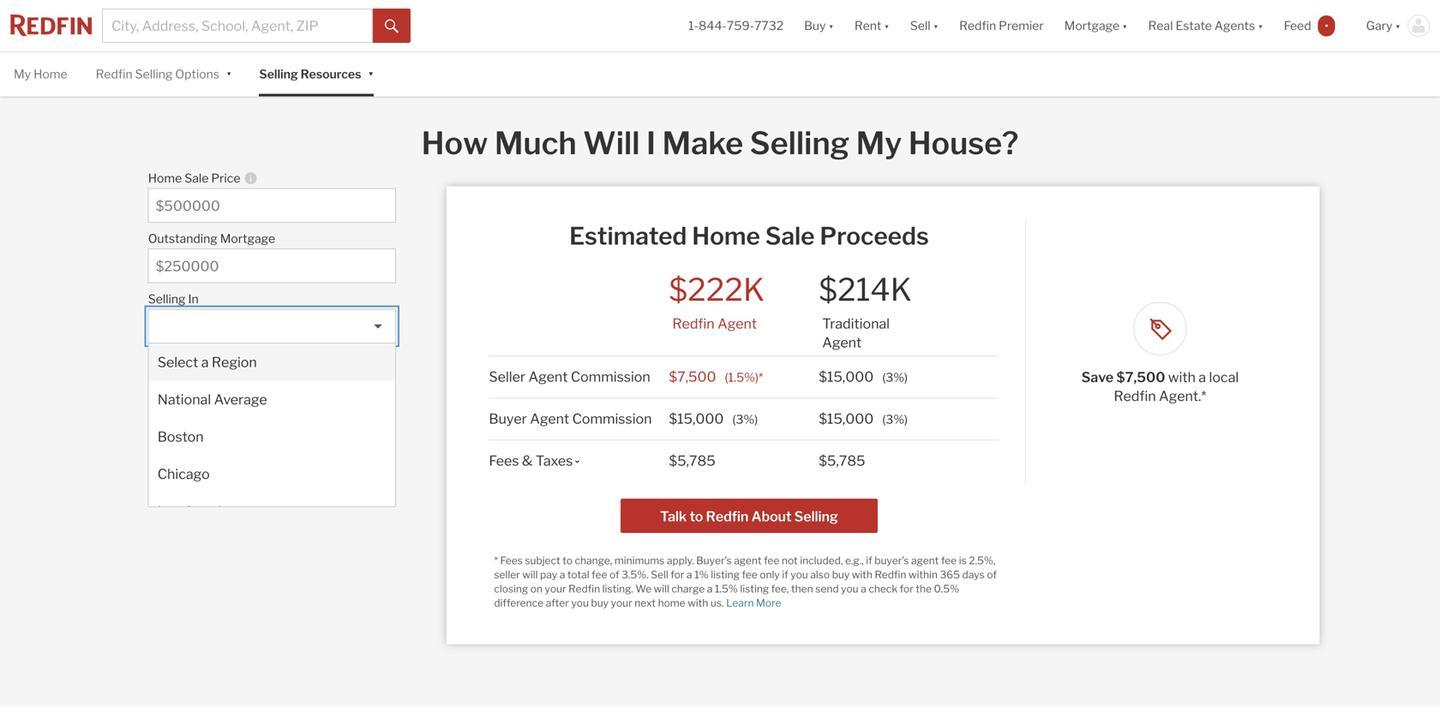 Task type: describe. For each thing, give the bounding box(es) containing it.
2.5%,
[[969, 555, 996, 567]]

redfin premier
[[959, 18, 1044, 33]]

learn more
[[726, 597, 782, 609]]

buyer's
[[875, 555, 909, 567]]

selling resources ▾
[[259, 66, 374, 81]]

save
[[1082, 369, 1114, 386]]

calculate sale proceeds
[[194, 380, 350, 397]]

1 $5,785 from the left
[[669, 452, 716, 469]]

how much will i make selling my house?
[[422, 124, 1019, 162]]

buyer agent commission
[[489, 410, 652, 427]]

minimums
[[615, 555, 665, 567]]

learn more link
[[726, 597, 782, 609]]

region
[[212, 354, 257, 371]]

▾ right rent ▾
[[933, 18, 939, 33]]

redfin down total
[[569, 583, 600, 595]]

0 horizontal spatial will
[[522, 569, 538, 581]]

redfin down buyer's
[[875, 569, 907, 581]]

premier
[[999, 18, 1044, 33]]

local
[[1209, 369, 1239, 386]]

a inside with a local redfin agent.*
[[1199, 369, 1206, 386]]

redfin inside $222k redfin agent
[[673, 315, 715, 332]]

i
[[646, 124, 656, 162]]

1 agent from the left
[[734, 555, 762, 567]]

selling inside the redfin selling options ▾
[[135, 67, 173, 81]]

listing.
[[602, 583, 633, 595]]

real estate agents ▾ button
[[1138, 0, 1274, 51]]

talk
[[660, 508, 687, 525]]

submit search image
[[385, 19, 399, 33]]

a left 1%
[[687, 569, 692, 581]]

gary ▾
[[1366, 18, 1401, 33]]

0.5%
[[934, 583, 960, 595]]

$7,500 (1.5%) *
[[669, 368, 763, 385]]

price
[[211, 171, 240, 185]]

1 vertical spatial my
[[856, 124, 902, 162]]

a right the pay
[[560, 569, 565, 581]]

to inside * fees subject to change, minimums apply. buyer's agent fee not included, e.g., if buyer's agent fee is 2.5%, seller will pay a total fee of 3.5%. sell for a 1% listing fee only if you also buy with redfin within 365 days of closing on your redfin listing. we will charge a 1.5% listing fee, then send you a check for the 0.5% difference after you buy your next home with us.
[[563, 555, 573, 567]]

home for my home
[[34, 67, 67, 81]]

my home link
[[14, 52, 67, 96]]

2 of from the left
[[987, 569, 997, 581]]

dialog containing select a region
[[148, 343, 396, 530]]

* inside * fees subject to change, minimums apply. buyer's agent fee not included, e.g., if buyer's agent fee is 2.5%, seller will pay a total fee of 3.5%. sell for a 1% listing fee only if you also buy with redfin within 365 days of closing on your redfin listing. we will charge a 1.5% listing fee, then send you a check for the 0.5% difference after you buy your next home with us.
[[494, 555, 498, 567]]

1-844-759-7732 link
[[689, 18, 784, 33]]

mortgage inside dropdown button
[[1065, 18, 1120, 33]]

buy ▾ button
[[794, 0, 844, 51]]

taxes
[[536, 452, 573, 469]]

learn
[[726, 597, 754, 609]]

much
[[495, 124, 577, 162]]

calculate sale proceeds button
[[148, 371, 396, 405]]

agent.*
[[1159, 388, 1207, 404]]

talk to redfin about selling button
[[621, 499, 878, 533]]

1 vertical spatial listing
[[740, 583, 769, 595]]

is inside * fees subject to change, minimums apply. buyer's agent fee not included, e.g., if buyer's agent fee is 2.5%, seller will pay a total fee of 3.5%. sell for a 1% listing fee only if you also buy with redfin within 365 days of closing on your redfin listing. we will charge a 1.5% listing fee, then send you a check for the 0.5% difference after you buy your next home with us.
[[959, 555, 967, 567]]

▾ right gary
[[1395, 18, 1401, 33]]

commission for seller agent commission
[[571, 368, 651, 385]]

buy ▾
[[804, 18, 834, 33]]

0 horizontal spatial you
[[571, 597, 589, 609]]

traditional
[[822, 315, 890, 332]]

house?
[[909, 124, 1019, 162]]

Outstanding Mortgage text field
[[156, 258, 388, 275]]

this calculator is not intended to replace a
[[148, 434, 355, 469]]

1 vertical spatial buy
[[591, 597, 609, 609]]

estimated
[[569, 221, 687, 251]]

redfin premier button
[[949, 0, 1054, 51]]

$15,000 for $15,000
[[819, 410, 874, 427]]

0 vertical spatial listing
[[711, 569, 740, 581]]

1 horizontal spatial your
[[611, 597, 633, 609]]

sell inside dropdown button
[[910, 18, 931, 33]]

commission for buyer agent commission
[[572, 410, 652, 427]]

1 horizontal spatial if
[[866, 555, 873, 567]]

is inside this calculator is not intended to replace a
[[244, 434, 254, 450]]

redfin inside with a local redfin agent.*
[[1114, 388, 1156, 404]]

gary
[[1366, 18, 1393, 33]]

redfin selling options link
[[96, 52, 219, 96]]

included,
[[800, 555, 843, 567]]

7732
[[754, 18, 784, 33]]

home for estimated home sale proceeds
[[692, 221, 760, 251]]

$15,000 (3%) for $7,500
[[819, 368, 908, 385]]

buy ▾ button
[[804, 0, 834, 51]]

select a region
[[158, 354, 257, 371]]

1-
[[689, 18, 699, 33]]

my home
[[14, 67, 67, 81]]

los angeles
[[158, 503, 236, 520]]

0 vertical spatial fees
[[489, 452, 519, 469]]

my inside my home link
[[14, 67, 31, 81]]

* fees subject to change, minimums apply. buyer's agent fee not included, e.g., if buyer's agent fee is 2.5%, seller will pay a total fee of 3.5%. sell for a 1% listing fee only if you also buy with redfin within 365 days of closing on your redfin listing. we will charge a 1.5% listing fee, then send you a check for the 0.5% difference after you buy your next home with us.
[[494, 555, 997, 609]]

buy
[[804, 18, 826, 33]]

intended
[[282, 434, 339, 450]]

rent
[[855, 18, 882, 33]]

not inside this calculator is not intended to replace a
[[257, 434, 279, 450]]

real estate agents ▾
[[1149, 18, 1264, 33]]

real estate agents ▾ link
[[1149, 0, 1264, 51]]

sell ▾ button
[[910, 0, 939, 51]]

$222k
[[669, 271, 765, 308]]

only
[[760, 569, 780, 581]]

sell ▾
[[910, 18, 939, 33]]

in
[[188, 292, 199, 306]]

selling inside the selling resources ▾
[[259, 67, 298, 81]]

after
[[546, 597, 569, 609]]

1 horizontal spatial home
[[148, 171, 182, 185]]

▾ right buy
[[829, 18, 834, 33]]

feed
[[1284, 18, 1312, 33]]

mortgage ▾
[[1065, 18, 1128, 33]]

▾ right rent
[[884, 18, 890, 33]]

(3%) for $15,000
[[882, 412, 908, 427]]

we
[[636, 583, 652, 595]]

agents
[[1215, 18, 1255, 33]]

with inside with a local redfin agent.*
[[1168, 369, 1196, 386]]

seller
[[494, 569, 520, 581]]

send
[[816, 583, 839, 595]]

1-844-759-7732
[[689, 18, 784, 33]]

1 horizontal spatial for
[[900, 583, 914, 595]]

fee up only on the right of page
[[764, 555, 780, 567]]

save $7,500
[[1082, 369, 1168, 386]]

days
[[962, 569, 985, 581]]

real
[[1149, 18, 1173, 33]]

1 vertical spatial will
[[654, 583, 669, 595]]

agent inside $214k traditional agent
[[822, 334, 862, 351]]

selling in
[[148, 292, 199, 306]]

fee left only on the right of page
[[742, 569, 758, 581]]

fees inside * fees subject to change, minimums apply. buyer's agent fee not included, e.g., if buyer's agent fee is 2.5%, seller will pay a total fee of 3.5%. sell for a 1% listing fee only if you also buy with redfin within 365 days of closing on your redfin listing. we will charge a 1.5% listing fee, then send you a check for the 0.5% difference after you buy your next home with us.
[[500, 555, 523, 567]]

difference
[[494, 597, 544, 609]]

a left check
[[861, 583, 867, 595]]



Task type: vqa. For each thing, say whether or not it's contained in the screenshot.
$1,499,000
no



Task type: locate. For each thing, give the bounding box(es) containing it.
1 vertical spatial sell
[[651, 569, 669, 581]]

2 vertical spatial with
[[688, 597, 708, 609]]

1 horizontal spatial buy
[[832, 569, 850, 581]]

$214k traditional agent
[[819, 271, 912, 351]]

* inside '$7,500 (1.5%) *'
[[759, 370, 763, 385]]

▾ inside the redfin selling options ▾
[[226, 66, 232, 80]]

1 horizontal spatial you
[[791, 569, 808, 581]]

is up the days
[[959, 555, 967, 567]]

0 vertical spatial your
[[545, 583, 566, 595]]

(3%)
[[882, 370, 908, 385], [733, 412, 758, 427], [882, 412, 908, 427]]

redfin down $222k
[[673, 315, 715, 332]]

next
[[635, 597, 656, 609]]

▾ right the agents
[[1258, 18, 1264, 33]]

0 horizontal spatial proceeds
[[288, 380, 350, 397]]

redfin selling options ▾
[[96, 66, 232, 81]]

not
[[257, 434, 279, 450], [782, 555, 798, 567]]

talk to redfin about selling
[[660, 508, 838, 525]]

fee down change,
[[592, 569, 607, 581]]

estimated home sale proceeds
[[569, 221, 929, 251]]

0 vertical spatial will
[[522, 569, 538, 581]]

1 horizontal spatial $5,785
[[819, 452, 866, 469]]

0 vertical spatial my
[[14, 67, 31, 81]]

▾
[[829, 18, 834, 33], [884, 18, 890, 33], [933, 18, 939, 33], [1122, 18, 1128, 33], [1258, 18, 1264, 33], [1395, 18, 1401, 33], [226, 66, 232, 80], [368, 66, 374, 80]]

0 horizontal spatial your
[[545, 583, 566, 595]]

2 horizontal spatial you
[[841, 583, 859, 595]]

sale for proceeds
[[257, 380, 285, 397]]

2 vertical spatial sale
[[257, 380, 285, 397]]

1 horizontal spatial to
[[563, 555, 573, 567]]

buy down the listing.
[[591, 597, 609, 609]]

1 horizontal spatial sale
[[257, 380, 285, 397]]

1%
[[695, 569, 709, 581]]

0 horizontal spatial mortgage
[[220, 231, 275, 246]]

1 vertical spatial home
[[148, 171, 182, 185]]

1 vertical spatial mortgage
[[220, 231, 275, 246]]

redfin inside the redfin selling options ▾
[[96, 67, 133, 81]]

selling inside button
[[795, 508, 838, 525]]

proceeds up $214k
[[820, 221, 929, 251]]

with down e.g.,
[[852, 569, 873, 581]]

(1.5%)
[[725, 370, 759, 385]]

fees left &
[[489, 452, 519, 469]]

chicago
[[158, 466, 210, 483]]

you right after
[[571, 597, 589, 609]]

1 vertical spatial for
[[900, 583, 914, 595]]

1.5%
[[715, 583, 738, 595]]

to right intended
[[342, 434, 355, 450]]

about
[[751, 508, 792, 525]]

0 vertical spatial *
[[759, 370, 763, 385]]

proceeds inside calculate sale proceeds button
[[288, 380, 350, 397]]

to right talk
[[690, 508, 703, 525]]

selling
[[135, 67, 173, 81], [259, 67, 298, 81], [750, 124, 850, 162], [148, 292, 186, 306], [795, 508, 838, 525]]

1 horizontal spatial sell
[[910, 18, 931, 33]]

will
[[522, 569, 538, 581], [654, 583, 669, 595]]

0 vertical spatial buy
[[832, 569, 850, 581]]

home sale price
[[148, 171, 240, 185]]

average
[[214, 391, 267, 408]]

▾ left the real
[[1122, 18, 1128, 33]]

e.g.,
[[845, 555, 864, 567]]

0 horizontal spatial home
[[34, 67, 67, 81]]

1 vertical spatial is
[[959, 555, 967, 567]]

1 vertical spatial not
[[782, 555, 798, 567]]

seller agent commission
[[489, 368, 651, 385]]

your
[[545, 583, 566, 595], [611, 597, 633, 609]]

of up the listing.
[[610, 569, 620, 581]]

outstanding mortgage
[[148, 231, 275, 246]]

agent down traditional
[[822, 334, 862, 351]]

1 horizontal spatial listing
[[740, 583, 769, 595]]

0 vertical spatial with
[[1168, 369, 1196, 386]]

rent ▾
[[855, 18, 890, 33]]

buy down e.g.,
[[832, 569, 850, 581]]

a inside list box
[[201, 354, 209, 371]]

0 vertical spatial proceeds
[[820, 221, 929, 251]]

selling in element
[[148, 283, 387, 309]]

agent down $222k
[[718, 315, 757, 332]]

for left the
[[900, 583, 914, 595]]

is right calculator
[[244, 434, 254, 450]]

1 horizontal spatial of
[[987, 569, 997, 581]]

1 vertical spatial fees
[[500, 555, 523, 567]]

will up on
[[522, 569, 538, 581]]

to inside button
[[690, 508, 703, 525]]

0 horizontal spatial to
[[342, 434, 355, 450]]

total
[[568, 569, 590, 581]]

$7,500 right save
[[1117, 369, 1166, 386]]

0 horizontal spatial for
[[671, 569, 685, 581]]

▾ right options
[[226, 66, 232, 80]]

mortgage ▾ button
[[1054, 0, 1138, 51]]

angeles
[[184, 503, 236, 520]]

1 vertical spatial *
[[494, 555, 498, 567]]

2 horizontal spatial home
[[692, 221, 760, 251]]

sale for price
[[185, 171, 209, 185]]

$15,000 (3%)
[[819, 368, 908, 385], [669, 410, 758, 427], [819, 410, 908, 427]]

agent right buyer
[[530, 410, 569, 427]]

0 horizontal spatial $5,785
[[669, 452, 716, 469]]

check
[[869, 583, 898, 595]]

1 vertical spatial you
[[841, 583, 859, 595]]

subject
[[525, 555, 560, 567]]

seller
[[489, 368, 526, 385]]

charge
[[672, 583, 705, 595]]

sell inside * fees subject to change, minimums apply. buyer's agent fee not included, e.g., if buyer's agent fee is 2.5%, seller will pay a total fee of 3.5%. sell for a 1% listing fee only if you also buy with redfin within 365 days of closing on your redfin listing. we will charge a 1.5% listing fee, then send you a check for the 0.5% difference after you buy your next home with us.
[[651, 569, 669, 581]]

2 horizontal spatial to
[[690, 508, 703, 525]]

not left intended
[[257, 434, 279, 450]]

$15,000 for $7,500
[[819, 368, 874, 385]]

$15,000
[[819, 368, 874, 385], [669, 410, 724, 427], [819, 410, 874, 427]]

1 horizontal spatial *
[[759, 370, 763, 385]]

buyer's
[[696, 555, 732, 567]]

1 horizontal spatial mortgage
[[1065, 18, 1120, 33]]

change,
[[575, 555, 612, 567]]

closing
[[494, 583, 528, 595]]

not inside * fees subject to change, minimums apply. buyer's agent fee not included, e.g., if buyer's agent fee is 2.5%, seller will pay a total fee of 3.5%. sell for a 1% listing fee only if you also buy with redfin within 365 days of closing on your redfin listing. we will charge a 1.5% listing fee, then send you a check for the 0.5% difference after you buy your next home with us.
[[782, 555, 798, 567]]

a left local on the bottom right
[[1199, 369, 1206, 386]]

1 vertical spatial commission
[[572, 410, 652, 427]]

mortgage up outstanding mortgage text box
[[220, 231, 275, 246]]

0 horizontal spatial listing
[[711, 569, 740, 581]]

2 horizontal spatial sale
[[765, 221, 815, 251]]

will
[[583, 124, 640, 162]]

1 horizontal spatial not
[[782, 555, 798, 567]]

if up fee,
[[782, 569, 789, 581]]

0 horizontal spatial of
[[610, 569, 620, 581]]

$222k redfin agent
[[669, 271, 765, 332]]

0 vertical spatial to
[[342, 434, 355, 450]]

0 horizontal spatial not
[[257, 434, 279, 450]]

0 vertical spatial commission
[[571, 368, 651, 385]]

Home Sale Price text field
[[156, 197, 388, 214]]

if right e.g.,
[[866, 555, 873, 567]]

redfin inside button
[[959, 18, 996, 33]]

0 vertical spatial sale
[[185, 171, 209, 185]]

0 vertical spatial is
[[244, 434, 254, 450]]

home
[[658, 597, 686, 609]]

fees up seller
[[500, 555, 523, 567]]

0 horizontal spatial sale
[[185, 171, 209, 185]]

the
[[916, 583, 932, 595]]

list box containing select a region
[[148, 309, 396, 530]]

2 vertical spatial to
[[563, 555, 573, 567]]

a down calculator
[[198, 452, 206, 469]]

with a local redfin agent.*
[[1114, 369, 1239, 404]]

you right send
[[841, 583, 859, 595]]

will up home
[[654, 583, 669, 595]]

0 horizontal spatial my
[[14, 67, 31, 81]]

1 vertical spatial proceeds
[[288, 380, 350, 397]]

0 vertical spatial mortgage
[[1065, 18, 1120, 33]]

to inside this calculator is not intended to replace a
[[342, 434, 355, 450]]

0 vertical spatial if
[[866, 555, 873, 567]]

commission down seller agent commission
[[572, 410, 652, 427]]

this
[[148, 434, 175, 450]]

your up after
[[545, 583, 566, 595]]

2 agent from the left
[[911, 555, 939, 567]]

sell ▾ button
[[900, 0, 949, 51]]

2 horizontal spatial with
[[1168, 369, 1196, 386]]

&
[[522, 452, 533, 469]]

redfin left about
[[706, 508, 749, 525]]

0 vertical spatial not
[[257, 434, 279, 450]]

if
[[866, 555, 873, 567], [782, 569, 789, 581]]

of down 2.5%,
[[987, 569, 997, 581]]

$7,500 left (1.5%)
[[669, 368, 716, 385]]

agent up within
[[911, 555, 939, 567]]

with up agent.*
[[1168, 369, 1196, 386]]

0 horizontal spatial if
[[782, 569, 789, 581]]

0 horizontal spatial with
[[688, 597, 708, 609]]

then
[[791, 583, 813, 595]]

mortgage left the real
[[1065, 18, 1120, 33]]

*
[[759, 370, 763, 385], [494, 555, 498, 567]]

outstanding mortgage element
[[148, 223, 387, 248]]

dialog
[[148, 343, 396, 530]]

2 vertical spatial home
[[692, 221, 760, 251]]

calculator
[[178, 434, 241, 450]]

$214k
[[819, 271, 912, 308]]

commission up 'buyer agent commission'
[[571, 368, 651, 385]]

0 horizontal spatial is
[[244, 434, 254, 450]]

0 horizontal spatial buy
[[591, 597, 609, 609]]

▾ right resources
[[368, 66, 374, 80]]

agent
[[734, 555, 762, 567], [911, 555, 939, 567]]

fee up 365
[[941, 555, 957, 567]]

your down the listing.
[[611, 597, 633, 609]]

1 horizontal spatial proceeds
[[820, 221, 929, 251]]

pay
[[540, 569, 557, 581]]

selling resources link
[[259, 52, 361, 96]]

1 horizontal spatial my
[[856, 124, 902, 162]]

1 vertical spatial if
[[782, 569, 789, 581]]

make
[[662, 124, 744, 162]]

0 vertical spatial for
[[671, 569, 685, 581]]

agent right seller
[[529, 368, 568, 385]]

1 horizontal spatial will
[[654, 583, 669, 595]]

2 $5,785 from the left
[[819, 452, 866, 469]]

resources
[[301, 67, 361, 81]]

(3%) for $7,500
[[882, 370, 908, 385]]

agent
[[718, 315, 757, 332], [822, 334, 862, 351], [529, 368, 568, 385], [530, 410, 569, 427]]

redfin down 'save $7,500'
[[1114, 388, 1156, 404]]

us.
[[711, 597, 724, 609]]

1 of from the left
[[610, 569, 620, 581]]

select
[[158, 354, 198, 371]]

2 vertical spatial you
[[571, 597, 589, 609]]

proceeds
[[820, 221, 929, 251], [288, 380, 350, 397]]

agent up only on the right of page
[[734, 555, 762, 567]]

1 horizontal spatial agent
[[911, 555, 939, 567]]

1 horizontal spatial is
[[959, 555, 967, 567]]

0 horizontal spatial sell
[[651, 569, 669, 581]]

with down charge
[[688, 597, 708, 609]]

national
[[158, 391, 211, 408]]

rent ▾ button
[[855, 0, 890, 51]]

replace
[[148, 452, 196, 469]]

a right select at the bottom
[[201, 354, 209, 371]]

national average
[[158, 391, 267, 408]]

1 vertical spatial with
[[852, 569, 873, 581]]

0 horizontal spatial *
[[494, 555, 498, 567]]

within
[[909, 569, 938, 581]]

844-
[[699, 18, 727, 33]]

1 vertical spatial sale
[[765, 221, 815, 251]]

0 vertical spatial home
[[34, 67, 67, 81]]

mortgage
[[1065, 18, 1120, 33], [220, 231, 275, 246]]

calculate
[[194, 380, 255, 397]]

City, Address, School, Agent, ZIP search field
[[102, 9, 373, 43]]

1 horizontal spatial $7,500
[[1117, 369, 1166, 386]]

redfin left premier
[[959, 18, 996, 33]]

los
[[158, 503, 181, 520]]

$15,000 (3%) for $15,000
[[819, 410, 908, 427]]

listing up learn more
[[740, 583, 769, 595]]

agent inside $222k redfin agent
[[718, 315, 757, 332]]

sell right rent ▾
[[910, 18, 931, 33]]

also
[[811, 569, 830, 581]]

for down "apply."
[[671, 569, 685, 581]]

not up fee,
[[782, 555, 798, 567]]

1 vertical spatial your
[[611, 597, 633, 609]]

boston
[[158, 428, 204, 445]]

redfin right my home
[[96, 67, 133, 81]]

0 horizontal spatial agent
[[734, 555, 762, 567]]

0 vertical spatial sell
[[910, 18, 931, 33]]

•
[[1325, 20, 1329, 32]]

you up then
[[791, 569, 808, 581]]

listing up 1.5%
[[711, 569, 740, 581]]

1 vertical spatial to
[[690, 508, 703, 525]]

redfin
[[959, 18, 996, 33], [96, 67, 133, 81], [673, 315, 715, 332], [1114, 388, 1156, 404], [706, 508, 749, 525], [875, 569, 907, 581], [569, 583, 600, 595]]

how
[[422, 124, 488, 162]]

a inside this calculator is not intended to replace a
[[198, 452, 206, 469]]

$7,500
[[669, 368, 716, 385], [1117, 369, 1166, 386]]

fee
[[764, 555, 780, 567], [941, 555, 957, 567], [592, 569, 607, 581], [742, 569, 758, 581]]

sale inside button
[[257, 380, 285, 397]]

fees & taxes
[[489, 452, 573, 469]]

▾ inside the selling resources ▾
[[368, 66, 374, 80]]

to up total
[[563, 555, 573, 567]]

with
[[1168, 369, 1196, 386], [852, 569, 873, 581], [688, 597, 708, 609]]

fee,
[[771, 583, 789, 595]]

of
[[610, 569, 620, 581], [987, 569, 997, 581]]

redfin inside button
[[706, 508, 749, 525]]

a up us.
[[707, 583, 713, 595]]

1 horizontal spatial with
[[852, 569, 873, 581]]

sell up we
[[651, 569, 669, 581]]

0 vertical spatial you
[[791, 569, 808, 581]]

proceeds up intended
[[288, 380, 350, 397]]

list box
[[148, 309, 396, 530]]

0 horizontal spatial $7,500
[[669, 368, 716, 385]]



